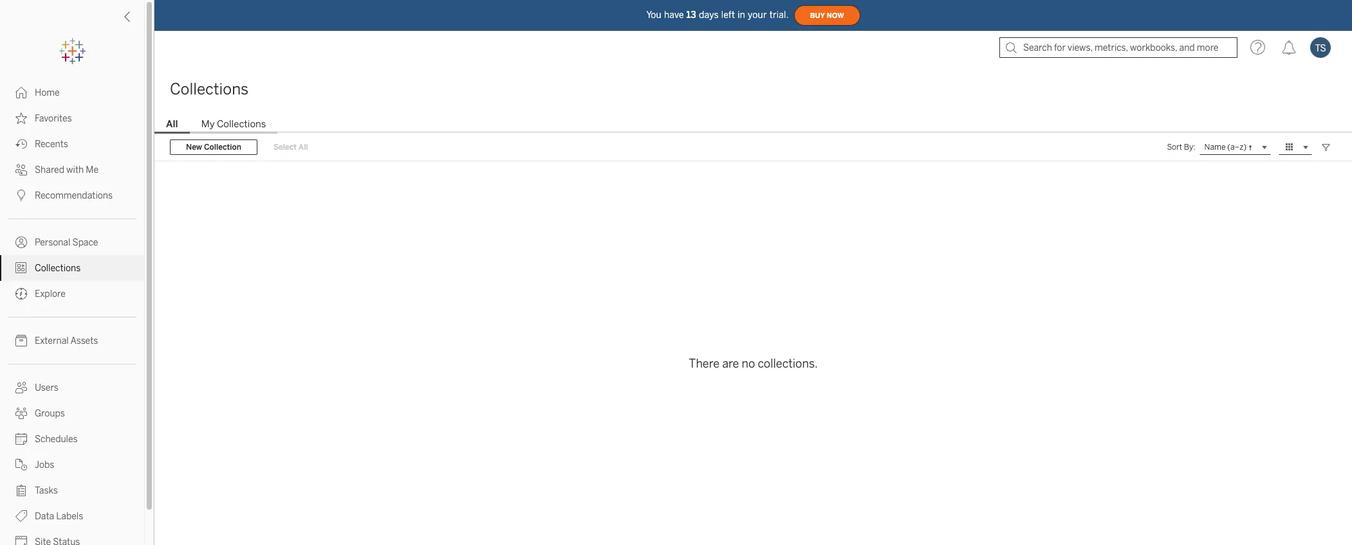 Task type: locate. For each thing, give the bounding box(es) containing it.
all left my
[[166, 118, 178, 130]]

1 horizontal spatial all
[[299, 143, 308, 152]]

all inside button
[[299, 143, 308, 152]]

all
[[166, 118, 178, 130], [299, 143, 308, 152]]

there are no collections.
[[689, 357, 818, 371]]

0 vertical spatial all
[[166, 118, 178, 130]]

collections inside sub-spaces tab list
[[217, 118, 266, 130]]

external assets link
[[0, 328, 144, 354]]

external
[[35, 336, 69, 347]]

1 vertical spatial all
[[299, 143, 308, 152]]

favorites
[[35, 113, 72, 124]]

tasks
[[35, 486, 58, 497]]

are
[[722, 357, 739, 371]]

name (a–z)
[[1205, 142, 1247, 151]]

Search for views, metrics, workbooks, and more text field
[[1000, 37, 1238, 58]]

collections.
[[758, 357, 818, 371]]

0 horizontal spatial all
[[166, 118, 178, 130]]

personal space
[[35, 238, 98, 249]]

external assets
[[35, 336, 98, 347]]

shared with me link
[[0, 157, 144, 183]]

personal space link
[[0, 230, 144, 256]]

me
[[86, 165, 99, 176]]

0 vertical spatial collections
[[170, 80, 249, 99]]

navigation
[[155, 115, 1353, 134]]

collections link
[[0, 256, 144, 281]]

personal
[[35, 238, 70, 249]]

grid view image
[[1284, 142, 1296, 153]]

name (a–z) button
[[1200, 140, 1272, 155]]

jobs
[[35, 460, 54, 471]]

now
[[827, 11, 844, 20]]

with
[[66, 165, 84, 176]]

all right select
[[299, 143, 308, 152]]

your
[[748, 9, 767, 20]]

by:
[[1185, 143, 1196, 152]]

2 vertical spatial collections
[[35, 263, 81, 274]]

collections up collection
[[217, 118, 266, 130]]

name
[[1205, 142, 1226, 151]]

1 vertical spatial collections
[[217, 118, 266, 130]]

data
[[35, 512, 54, 523]]

assets
[[70, 336, 98, 347]]

collections
[[170, 80, 249, 99], [217, 118, 266, 130], [35, 263, 81, 274]]

(a–z)
[[1228, 142, 1247, 151]]

collections inside the main navigation. press the up and down arrow keys to access links. element
[[35, 263, 81, 274]]

main navigation. press the up and down arrow keys to access links. element
[[0, 80, 144, 546]]

you have 13 days left in your trial.
[[647, 9, 789, 20]]

recents link
[[0, 131, 144, 157]]

my
[[201, 118, 215, 130]]

jobs link
[[0, 453, 144, 478]]

left
[[722, 9, 735, 20]]

select
[[274, 143, 297, 152]]

home link
[[0, 80, 144, 106]]

sort
[[1168, 143, 1183, 152]]

collections up my
[[170, 80, 249, 99]]

buy now
[[810, 11, 844, 20]]

new
[[186, 143, 202, 152]]

collections main content
[[155, 64, 1353, 546]]

select all
[[274, 143, 308, 152]]

groups
[[35, 409, 65, 420]]

sort by:
[[1168, 143, 1196, 152]]

13
[[687, 9, 697, 20]]

collections down personal
[[35, 263, 81, 274]]



Task type: describe. For each thing, give the bounding box(es) containing it.
new collection button
[[170, 140, 258, 155]]

new collection
[[186, 143, 241, 152]]

in
[[738, 9, 746, 20]]

my collections
[[201, 118, 266, 130]]

navigation panel element
[[0, 39, 144, 546]]

schedules link
[[0, 427, 144, 453]]

there
[[689, 357, 720, 371]]

schedules
[[35, 435, 78, 446]]

navigation containing all
[[155, 115, 1353, 134]]

recommendations
[[35, 191, 113, 202]]

recents
[[35, 139, 68, 150]]

have
[[664, 9, 684, 20]]

trial.
[[770, 9, 789, 20]]

users link
[[0, 375, 144, 401]]

select all button
[[265, 140, 317, 155]]

recommendations link
[[0, 183, 144, 209]]

all inside sub-spaces tab list
[[166, 118, 178, 130]]

shared
[[35, 165, 64, 176]]

buy
[[810, 11, 825, 20]]

you
[[647, 9, 662, 20]]

groups link
[[0, 401, 144, 427]]

buy now button
[[794, 5, 861, 26]]

tasks link
[[0, 478, 144, 504]]

explore link
[[0, 281, 144, 307]]

home
[[35, 88, 60, 99]]

shared with me
[[35, 165, 99, 176]]

days
[[699, 9, 719, 20]]

data labels
[[35, 512, 83, 523]]

no
[[742, 357, 755, 371]]

labels
[[56, 512, 83, 523]]

data labels link
[[0, 504, 144, 530]]

space
[[72, 238, 98, 249]]

users
[[35, 383, 59, 394]]

favorites link
[[0, 106, 144, 131]]

collection
[[204, 143, 241, 152]]

sub-spaces tab list
[[155, 117, 1353, 134]]

explore
[[35, 289, 66, 300]]



Task type: vqa. For each thing, say whether or not it's contained in the screenshot.
DATASOURCE in the bottom left of the page
no



